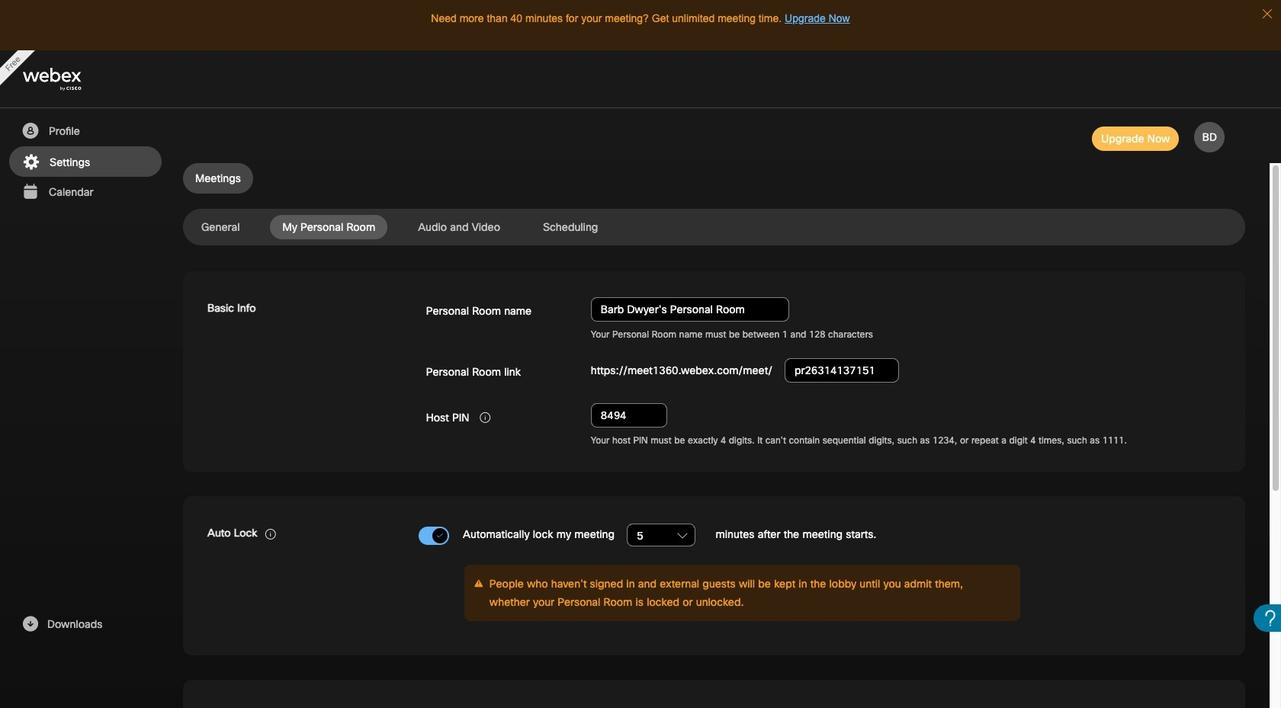 Task type: describe. For each thing, give the bounding box(es) containing it.
2 tab list from the top
[[183, 215, 1246, 240]]

mds meetings_filled image
[[21, 183, 40, 201]]

mds settings_filled image
[[21, 153, 40, 172]]

1 tab list from the top
[[183, 163, 1246, 194]]



Task type: locate. For each thing, give the bounding box(es) containing it.
0 vertical spatial tab list
[[183, 163, 1246, 194]]

cisco webex image
[[23, 68, 114, 91]]

mds check_bold image
[[436, 532, 444, 541]]

alert
[[591, 330, 1222, 342]]

1 vertical spatial tab list
[[183, 215, 1246, 240]]

banner
[[0, 50, 1282, 108]]

tab list
[[183, 163, 1246, 194], [183, 215, 1246, 240]]

mds content download_filled image
[[21, 616, 40, 634]]

mds people circle_filled image
[[21, 122, 40, 140]]

None text field
[[785, 359, 900, 383], [591, 404, 668, 428], [785, 359, 900, 383], [591, 404, 668, 428]]

None text field
[[591, 298, 790, 322]]



Task type: vqa. For each thing, say whether or not it's contained in the screenshot.
mds settings_filled icon
yes



